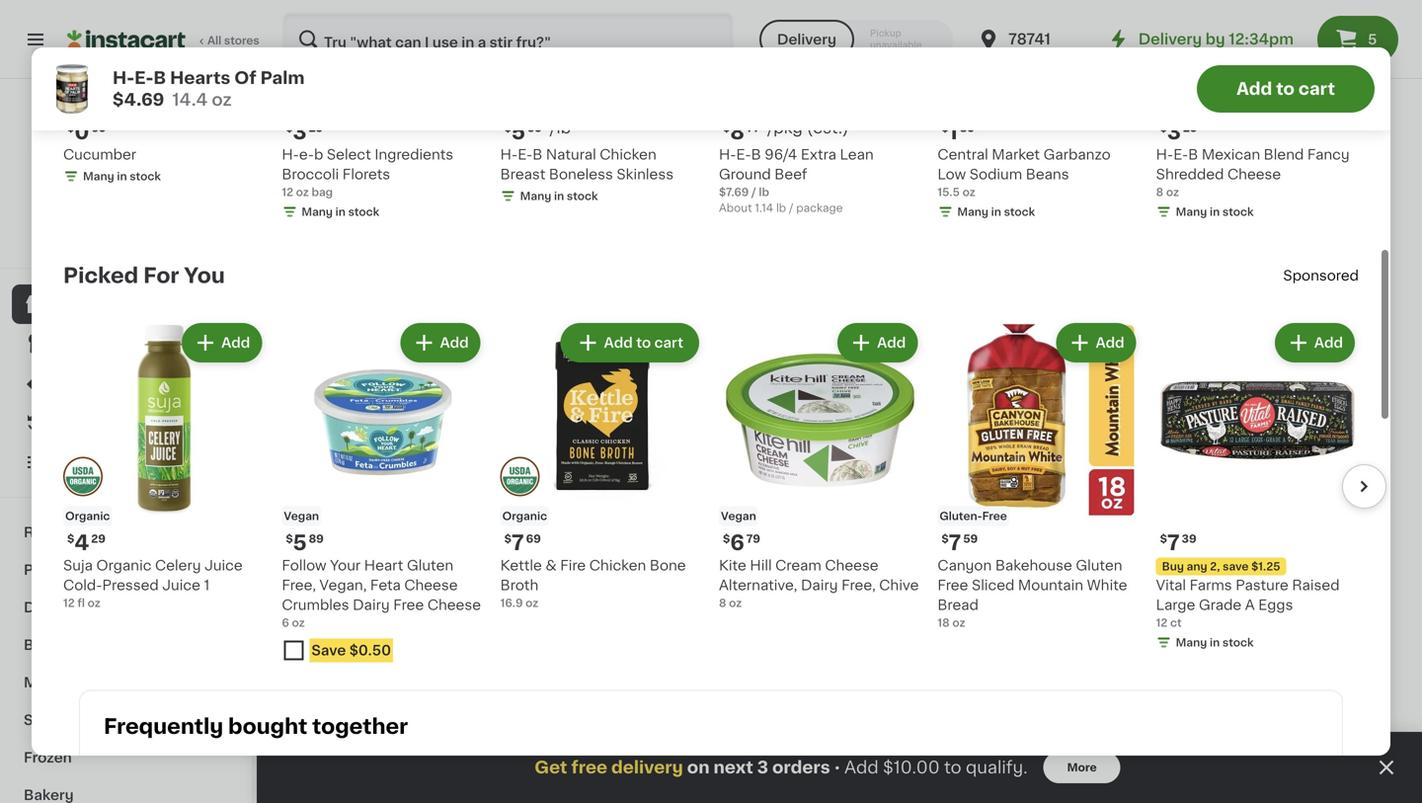 Task type: describe. For each thing, give the bounding box(es) containing it.
39 inside 2 39
[[507, 457, 521, 468]]

0 vertical spatial cart
[[1299, 81, 1336, 97]]

59 for 5
[[528, 122, 542, 133]]

1 horizontal spatial add to cart button
[[1197, 65, 1375, 113]]

you
[[184, 265, 225, 286]]

of for h-e-b hearts of palm 14.4 oz
[[418, 482, 436, 496]]

$ 0 69
[[67, 121, 106, 142]]

oz inside kettle & fire chicken bone broth 16.9 oz
[[526, 598, 539, 608]]

29 for e-
[[1184, 122, 1198, 133]]

raised
[[1293, 578, 1340, 592]]

1 horizontal spatial /
[[789, 202, 794, 213]]

free inside canyon bakehouse gluten free sliced mountain white bread 18 oz
[[938, 578, 969, 592]]

1 vertical spatial add to cart
[[604, 336, 684, 350]]

96/4
[[765, 148, 798, 161]]

$ 7 69
[[505, 532, 541, 553]]

2 horizontal spatial 89
[[960, 122, 975, 133]]

kite
[[719, 559, 747, 572]]

picked for you
[[63, 265, 225, 286]]

oz inside kite hill cream cheese alternative, dairy free, chive 8 oz
[[729, 598, 742, 608]]

all
[[207, 35, 222, 46]]

12:34pm
[[1229, 32, 1294, 46]]

cooked
[[480, 561, 535, 575]]

1 horizontal spatial sodium
[[970, 167, 1023, 181]]

16.9
[[501, 598, 523, 608]]

natural
[[546, 148, 596, 161]]

snacks & candy
[[24, 713, 141, 727]]

$ 8 77
[[723, 121, 760, 142]]

vegan,
[[320, 578, 367, 592]]

3 7 from the left
[[1168, 532, 1180, 553]]

all stores link
[[67, 12, 261, 67]]

boneless
[[549, 167, 613, 181]]

77
[[747, 122, 760, 133]]

bag
[[312, 187, 333, 197]]

sponsored badge image
[[480, 580, 540, 591]]

0 horizontal spatial lb
[[759, 187, 770, 197]]

organic for 4
[[65, 511, 110, 521]]

/pkg (est.)
[[768, 120, 849, 136]]

product group containing 6
[[719, 319, 922, 611]]

$ 3 29 for e-
[[286, 121, 323, 142]]

palm for h-e-b hearts of palm 14.4 oz
[[322, 502, 356, 516]]

chive
[[880, 578, 919, 592]]

bakery
[[24, 788, 74, 802]]

oz inside suja organic celery juice cold-pressed juice 1 12 fl oz
[[88, 598, 101, 608]]

jalapeno
[[480, 522, 544, 536]]

mountain
[[1019, 578, 1084, 592]]

1 horizontal spatial low
[[938, 167, 966, 181]]

it
[[87, 416, 96, 430]]

$ 4 29
[[67, 532, 106, 553]]

sodium inside product group
[[322, 198, 375, 211]]

garbanzo inside product group
[[322, 178, 389, 192]]

bakery link
[[12, 777, 240, 803]]

beef
[[775, 167, 808, 181]]

gluten-
[[940, 511, 983, 521]]

h-e-b hearts of palm $4.69 14.4 oz
[[113, 70, 305, 108]]

skinless
[[617, 167, 674, 181]]

free, inside kite hill cream cheese alternative, dairy free, chive 8 oz
[[842, 578, 876, 592]]

78741
[[1009, 32, 1051, 46]]

lean
[[840, 148, 874, 161]]

& for fire
[[546, 559, 557, 572]]

dairy inside kite hill cream cheese alternative, dairy free, chive 8 oz
[[801, 578, 838, 592]]

e- for h-e-b 96/4 extra lean ground beef $7.69 / lb about 1.14 lb / package
[[737, 148, 751, 161]]

e- for h-e-b hearts of palm $4.69 14.4 oz
[[134, 70, 154, 86]]

fully
[[570, 541, 603, 555]]

39 inside $ 7 39
[[1182, 533, 1197, 544]]

save
[[312, 644, 346, 657]]

item carousel region containing 0
[[63, 0, 1387, 256]]

suja organic celery juice cold-pressed juice 1 12 fl oz
[[63, 559, 243, 608]]

h- for h-e-b natural chicken breast boneless skinless
[[501, 148, 518, 161]]

2 horizontal spatial free
[[983, 511, 1008, 521]]

instacart logo image
[[67, 28, 186, 51]]

view more link
[[1184, 647, 1273, 667]]

frequently
[[104, 716, 223, 737]]

e- for h-e-b mexican blend fancy shredded cheese 8 oz
[[1174, 148, 1189, 161]]

0 vertical spatial beans
[[1026, 167, 1070, 181]]

lists
[[55, 455, 89, 469]]

2 horizontal spatial to
[[1277, 81, 1295, 97]]

69 for 4
[[350, 457, 365, 468]]

$ 4 69
[[326, 456, 365, 477]]

central inside product group
[[322, 158, 373, 172]]

delivery button
[[760, 20, 855, 59]]

spo
[[1284, 269, 1311, 283]]

canyon bakehouse gluten free sliced mountain white bread 18 oz
[[938, 559, 1128, 628]]

organic for 7
[[503, 511, 547, 521]]

$8.77 per package (estimated) element
[[719, 119, 922, 145]]

8 for shredded
[[1157, 187, 1164, 197]]

more button
[[1044, 752, 1121, 783]]

product group containing 0
[[480, 0, 622, 254]]

& for seafood
[[64, 676, 75, 690]]

broth
[[501, 578, 539, 592]]

suja
[[63, 559, 93, 572]]

0 horizontal spatial $ 1 89
[[326, 132, 359, 153]]

candy
[[94, 713, 141, 727]]

29 inside $ 4 29
[[91, 533, 106, 544]]

recipes link
[[12, 514, 240, 551]]

palm for h-e-b hearts of palm $4.69 14.4 oz
[[260, 70, 305, 86]]

$ inside $ 6 79
[[723, 533, 730, 544]]

delivery by 12:34pm link
[[1107, 28, 1294, 51]]

produce link
[[12, 551, 240, 589]]

serious bean co dude perfect jalapeno & bacon pinto beans, fully cooked
[[480, 482, 607, 575]]

bread
[[938, 598, 979, 612]]

meat & seafood
[[24, 676, 138, 690]]

item carousel region containing holiday baking
[[296, 637, 1383, 803]]

& for eggs
[[66, 601, 77, 615]]

b for $4.69
[[154, 70, 166, 86]]

/lb
[[550, 120, 571, 136]]

large
[[1157, 598, 1196, 612]]

vegan for 5
[[284, 511, 319, 521]]

79
[[747, 533, 761, 544]]

0 horizontal spatial eggs
[[80, 601, 116, 615]]

29 for e-
[[309, 122, 323, 133]]

$ inside $ 7 39
[[1161, 533, 1168, 544]]

b for boneless
[[533, 148, 543, 161]]

lists link
[[12, 443, 240, 482]]

ingredients for sauce
[[480, 178, 559, 192]]

about
[[719, 202, 752, 213]]

$ 5 59
[[505, 121, 542, 142]]

add inside treatment tracker modal dialog
[[845, 759, 879, 776]]

perfect
[[521, 502, 573, 516]]

a
[[1246, 598, 1255, 612]]

$10.00
[[883, 759, 940, 776]]

frozen
[[24, 751, 72, 765]]

many in stock for vital farms pasture raised large grade a eggs
[[1176, 637, 1254, 648]]

free inside "follow your heart gluten free, vegan, feta cheese crumbles dairy free cheese 6 oz"
[[393, 598, 424, 612]]

b for florets
[[314, 148, 323, 161]]

h- for h-e-b hearts of palm 14.4 oz
[[322, 482, 339, 496]]

h-e-b logo image
[[82, 103, 169, 190]]

any
[[1187, 561, 1208, 572]]

stock inside 15.75 oz many in stock
[[547, 561, 578, 572]]

in inside 15.75 oz many in stock
[[534, 561, 544, 572]]

eggs inside vital farms pasture raised large grade a eggs 12 ct
[[1259, 598, 1294, 612]]

89 for your
[[309, 533, 324, 544]]

$4.69
[[113, 91, 164, 108]]

59 for 7
[[964, 533, 978, 544]]

h-e-b mexican blend fancy shredded cheese 8 oz
[[1157, 148, 1350, 197]]

$ inside $ 5 59
[[505, 122, 512, 133]]

tomato
[[563, 178, 615, 192]]

view more
[[1184, 650, 1259, 664]]

alternative,
[[719, 578, 798, 592]]

package
[[797, 202, 843, 213]]

organic inside suja organic celery juice cold-pressed juice 1 12 fl oz
[[96, 559, 152, 572]]

meat & seafood link
[[12, 664, 240, 701]]

bacon
[[562, 522, 607, 536]]

1 horizontal spatial central market garbanzo low sodium beans 15.5 oz
[[938, 148, 1111, 197]]

$ 3 29 for e-
[[1161, 121, 1198, 142]]

hill
[[750, 559, 772, 572]]

14.4 inside h-e-b hearts of palm $4.69 14.4 oz
[[172, 91, 208, 108]]

14.4 inside h-e-b hearts of palm 14.4 oz
[[322, 521, 345, 532]]

1 horizontal spatial 15.5
[[938, 187, 960, 197]]

all stores
[[207, 35, 260, 46]]

produce
[[24, 563, 84, 577]]

save
[[1223, 561, 1249, 572]]

1 horizontal spatial $ 1 89
[[942, 121, 975, 142]]

$ inside $ 4 29
[[67, 533, 74, 544]]

$ inside $ 4 69
[[326, 457, 333, 468]]

5 inside button
[[1369, 33, 1378, 46]]

save $0.50
[[312, 644, 391, 657]]

beans,
[[520, 541, 567, 555]]

shredded
[[1157, 167, 1225, 181]]

product group containing add
[[1215, 708, 1383, 803]]

$ inside $ 8 77
[[723, 122, 730, 133]]

chicken inside h-e-b natural chicken breast boneless skinless
[[600, 148, 657, 161]]

0 horizontal spatial juice
[[162, 578, 200, 592]]

fire
[[560, 559, 586, 572]]

delivery by 12:34pm
[[1139, 32, 1294, 46]]

cream
[[776, 559, 822, 572]]

1 horizontal spatial juice
[[205, 559, 243, 572]]

cheese inside h-e-b mexican blend fancy shredded cheese 8 oz
[[1228, 167, 1282, 181]]

1 horizontal spatial add to cart
[[1237, 81, 1336, 97]]

e- for h-e-b select ingredients tomato sauce
[[497, 158, 512, 172]]

2,
[[1211, 561, 1221, 572]]

89 for market
[[344, 133, 359, 144]]

many in stock for h-e-b select ingredients broccoli florets
[[302, 206, 380, 217]]

again
[[100, 416, 139, 430]]



Task type: vqa. For each thing, say whether or not it's contained in the screenshot.
again
yes



Task type: locate. For each thing, give the bounding box(es) containing it.
product group containing 2
[[480, 303, 622, 596]]

78741 button
[[977, 12, 1096, 67]]

h- inside h-e-b select ingredients tomato sauce
[[480, 158, 497, 172]]

1 vertical spatial to
[[636, 336, 651, 350]]

chicken up skinless
[[600, 148, 657, 161]]

4 for h-e-b hearts of palm
[[333, 456, 348, 477]]

2 free, from the left
[[282, 578, 316, 592]]

1 vertical spatial 4
[[74, 532, 89, 553]]

vegan up $ 6 79
[[721, 511, 757, 521]]

29 up suja
[[91, 533, 106, 544]]

item carousel region containing 4
[[36, 311, 1387, 682]]

bone
[[650, 559, 686, 572]]

$ inside $ 5 89
[[286, 533, 293, 544]]

0 up cucumber
[[74, 121, 89, 142]]

palm inside h-e-b hearts of palm $4.69 14.4 oz
[[260, 70, 305, 86]]

0 horizontal spatial free
[[393, 598, 424, 612]]

3 inside treatment tracker modal dialog
[[758, 759, 769, 776]]

1 horizontal spatial 7
[[949, 532, 962, 553]]

e- for h-e-b select ingredients broccoli florets 12 oz bag
[[299, 148, 314, 161]]

1
[[949, 121, 958, 142], [333, 132, 342, 153], [204, 578, 210, 592]]

market
[[992, 148, 1040, 161], [376, 158, 425, 172]]

cold-
[[63, 578, 102, 592]]

5 for $ 5 89
[[293, 532, 307, 553]]

2 horizontal spatial 5
[[1369, 33, 1378, 46]]

e- up 'broccoli'
[[299, 148, 314, 161]]

follow your heart gluten free, vegan, feta cheese crumbles dairy free cheese 6 oz
[[282, 559, 481, 628]]

cheese right cream
[[825, 559, 879, 572]]

b for 14.4
[[354, 482, 364, 496]]

kettle
[[501, 559, 542, 572]]

2 vegan from the left
[[284, 511, 319, 521]]

buy any 2, save $1.25
[[1163, 561, 1281, 572]]

breast
[[501, 167, 546, 181]]

buy up vital on the right of page
[[1163, 561, 1185, 572]]

farms
[[1190, 578, 1233, 592]]

item carousel region
[[63, 0, 1387, 256], [36, 311, 1387, 682], [296, 637, 1383, 803]]

select for tomato
[[525, 158, 570, 172]]

cheese down mexican
[[1228, 167, 1282, 181]]

& left "candy"
[[79, 713, 90, 727]]

b up "breast"
[[533, 148, 543, 161]]

buy
[[55, 416, 83, 430], [1163, 561, 1185, 572]]

e- for h-e-b hearts of palm 14.4 oz
[[339, 482, 354, 496]]

h- inside h-e-b mexican blend fancy shredded cheese 8 oz
[[1157, 148, 1174, 161]]

3 for e-
[[1168, 121, 1182, 142]]

0
[[74, 121, 89, 142], [491, 132, 506, 153]]

product group containing 1
[[322, 0, 464, 254]]

4 inside 'item carousel' region
[[74, 532, 89, 553]]

69 for 7
[[526, 533, 541, 544]]

2 horizontal spatial 29
[[1184, 122, 1198, 133]]

1 horizontal spatial dairy
[[353, 598, 390, 612]]

oz inside h-e-b hearts of palm 14.4 oz
[[348, 521, 361, 532]]

0 horizontal spatial central
[[322, 158, 373, 172]]

dairy down cream
[[801, 578, 838, 592]]

0 horizontal spatial dairy
[[24, 601, 62, 615]]

h- for h-e-b select ingredients broccoli florets 12 oz bag
[[282, 148, 299, 161]]

0 horizontal spatial garbanzo
[[322, 178, 389, 192]]

12 for suja
[[63, 598, 75, 608]]

spo nsored
[[1284, 269, 1359, 283]]

delivery up /pkg (est.) at the top of page
[[777, 33, 837, 46]]

b inside h-e-b mexican blend fancy shredded cheese 8 oz
[[1189, 148, 1199, 161]]

7 for kettle
[[512, 532, 524, 553]]

& down the beans,
[[546, 559, 557, 572]]

1 horizontal spatial 12
[[282, 187, 293, 197]]

hearts
[[170, 70, 230, 86], [368, 482, 415, 496]]

b inside h-e-b hearts of palm $4.69 14.4 oz
[[154, 70, 166, 86]]

$ inside $ 0 69
[[67, 122, 74, 133]]

h- down $ 4 69
[[322, 482, 339, 496]]

product group containing 5
[[282, 319, 485, 670]]

h- down $ 0 59
[[480, 158, 497, 172]]

12
[[282, 187, 293, 197], [63, 598, 75, 608], [1157, 617, 1168, 628]]

1 horizontal spatial delivery
[[1139, 32, 1203, 46]]

1 inside product group
[[333, 132, 342, 153]]

lb right the '1.14'
[[777, 202, 787, 213]]

e- down $ 4 69
[[339, 482, 354, 496]]

0 vertical spatial 14.4
[[172, 91, 208, 108]]

0 vertical spatial 6
[[730, 532, 745, 553]]

cheese right feta
[[404, 578, 458, 592]]

bean
[[548, 482, 583, 496]]

4 up suja
[[74, 532, 89, 553]]

12 inside h-e-b select ingredients broccoli florets 12 oz bag
[[282, 187, 293, 197]]

69 inside the $ 7 69
[[526, 533, 541, 544]]

orders
[[773, 759, 831, 776]]

0 horizontal spatial hearts
[[170, 70, 230, 86]]

/pkg
[[768, 120, 803, 136]]

hearts up heart
[[368, 482, 415, 496]]

0 horizontal spatial free,
[[282, 578, 316, 592]]

hearts inside h-e-b hearts of palm $4.69 14.4 oz
[[170, 70, 230, 86]]

59 for 0
[[508, 133, 523, 144]]

5 for $ 5 59
[[512, 121, 526, 142]]

0 horizontal spatial to
[[636, 336, 651, 350]]

$0.50
[[349, 644, 391, 657]]

many in stock for central market garbanzo low sodium beans
[[958, 206, 1036, 217]]

h-e-b select ingredients broccoli florets 12 oz bag
[[282, 148, 454, 197]]

next
[[714, 759, 754, 776]]

e- for h-e-b natural chicken breast boneless skinless
[[518, 148, 533, 161]]

1 horizontal spatial buy
[[1163, 561, 1185, 572]]

12 for vital
[[1157, 617, 1168, 628]]

of for h-e-b hearts of palm $4.69 14.4 oz
[[234, 70, 256, 86]]

1 horizontal spatial free
[[938, 578, 969, 592]]

oz inside h-e-b select ingredients broccoli florets 12 oz bag
[[296, 187, 309, 197]]

/
[[752, 187, 757, 197], [789, 202, 794, 213]]

2 7 from the left
[[949, 532, 962, 553]]

many
[[83, 171, 114, 182], [520, 191, 552, 201], [302, 206, 333, 217], [958, 206, 989, 217], [1176, 206, 1208, 217], [500, 561, 531, 572], [1176, 637, 1208, 648]]

e- up "breast"
[[518, 148, 533, 161]]

cart
[[1299, 81, 1336, 97], [655, 336, 684, 350]]

organic up $ 4 29 on the left of the page
[[65, 511, 110, 521]]

juice right "celery"
[[205, 559, 243, 572]]

2 horizontal spatial 1
[[949, 121, 958, 142]]

free down feta
[[393, 598, 424, 612]]

1 vertical spatial 15.5
[[322, 217, 344, 228]]

7 for canyon
[[949, 532, 962, 553]]

nsored
[[1311, 269, 1359, 283]]

0 horizontal spatial 8
[[719, 598, 727, 608]]

1 horizontal spatial 59
[[528, 122, 542, 133]]

get free delivery on next 3 orders • add $10.00 to qualify.
[[535, 759, 1028, 776]]

ingredients for florets
[[375, 148, 454, 161]]

b for ground
[[751, 148, 761, 161]]

e- inside h-e-b hearts of palm $4.69 14.4 oz
[[134, 70, 154, 86]]

1 vertical spatial 6
[[282, 617, 289, 628]]

e- inside h-e-b select ingredients tomato sauce
[[497, 158, 512, 172]]

& inside serious bean co dude perfect jalapeno & bacon pinto beans, fully cooked
[[548, 522, 559, 536]]

snacks
[[24, 713, 75, 727]]

select down the /lb
[[525, 158, 570, 172]]

select up florets
[[327, 148, 371, 161]]

h- up "breast"
[[501, 148, 518, 161]]

2 vertical spatial 8
[[719, 598, 727, 608]]

0 for h-e-b select ingredients tomato sauce
[[491, 132, 506, 153]]

4
[[333, 456, 348, 477], [74, 532, 89, 553]]

item badge image for 7
[[501, 457, 540, 496]]

e- inside h-e-b 96/4 extra lean ground beef $7.69 / lb about 1.14 lb / package
[[737, 148, 751, 161]]

2 gluten from the left
[[1076, 559, 1123, 572]]

together
[[312, 716, 408, 737]]

juice down "celery"
[[162, 578, 200, 592]]

39 up any
[[1182, 533, 1197, 544]]

14.4 right $4.69
[[172, 91, 208, 108]]

1 horizontal spatial 5
[[512, 121, 526, 142]]

1 vertical spatial of
[[418, 482, 436, 496]]

stock
[[130, 171, 161, 182], [567, 191, 598, 201], [348, 206, 380, 217], [1004, 206, 1036, 217], [1223, 206, 1254, 217], [547, 561, 578, 572], [1223, 637, 1254, 648]]

for
[[143, 265, 179, 286]]

2 horizontal spatial 59
[[964, 533, 978, 544]]

0 horizontal spatial e-
[[299, 148, 314, 161]]

0 horizontal spatial b
[[314, 148, 323, 161]]

vital
[[1157, 578, 1187, 592]]

palm inside h-e-b hearts of palm 14.4 oz
[[322, 502, 356, 516]]

many in stock for h-e-b mexican blend fancy shredded cheese
[[1176, 206, 1254, 217]]

b inside h-e-b select ingredients broccoli florets 12 oz bag
[[314, 148, 323, 161]]

e- up the ground at the right of page
[[737, 148, 751, 161]]

e-
[[134, 70, 154, 86], [737, 148, 751, 161], [518, 148, 533, 161], [1174, 148, 1189, 161], [339, 482, 354, 496]]

8 left 77
[[730, 121, 745, 142]]

89 inside $ 5 89
[[309, 533, 324, 544]]

delivery for delivery
[[777, 33, 837, 46]]

h- up shredded on the top right of the page
[[1157, 148, 1174, 161]]

hearts for oz
[[368, 482, 415, 496]]

1 horizontal spatial garbanzo
[[1044, 148, 1111, 161]]

free, left 'chive'
[[842, 578, 876, 592]]

h- for h-e-b 96/4 extra lean ground beef $7.69 / lb about 1.14 lb / package
[[719, 148, 737, 161]]

cheese inside kite hill cream cheese alternative, dairy free, chive 8 oz
[[825, 559, 879, 572]]

holiday
[[296, 647, 381, 667]]

snacks & candy link
[[12, 701, 240, 739]]

3 for e-
[[293, 121, 307, 142]]

ingredients up "sauce"
[[480, 178, 559, 192]]

co
[[587, 482, 607, 496]]

2 horizontal spatial 3
[[1168, 121, 1182, 142]]

b up shredded on the top right of the page
[[1189, 148, 1199, 161]]

h- inside h-e-b select ingredients broccoli florets 12 oz bag
[[282, 148, 299, 161]]

product group
[[322, 0, 464, 254], [480, 0, 622, 254], [322, 303, 464, 558], [480, 303, 622, 596], [63, 319, 266, 611], [282, 319, 485, 670], [501, 319, 703, 611], [719, 319, 922, 611], [938, 319, 1141, 631], [1157, 319, 1359, 654], [296, 708, 464, 803], [1031, 708, 1199, 803], [1215, 708, 1383, 803]]

e- down $ 0 59
[[497, 158, 512, 172]]

0 vertical spatial 69
[[91, 122, 106, 133]]

h- inside h-e-b hearts of palm 14.4 oz
[[322, 482, 339, 496]]

0 horizontal spatial 39
[[507, 457, 521, 468]]

1 horizontal spatial $ 3 29
[[1161, 121, 1198, 142]]

in
[[117, 171, 127, 182], [554, 191, 564, 201], [336, 206, 346, 217], [992, 206, 1002, 217], [1210, 206, 1220, 217], [534, 561, 544, 572], [1210, 637, 1220, 648]]

1 horizontal spatial hearts
[[368, 482, 415, 496]]

None search field
[[283, 12, 734, 67]]

ground
[[719, 167, 771, 181]]

chicken down fully
[[590, 559, 646, 572]]

market inside 'item carousel' region
[[992, 148, 1040, 161]]

0 horizontal spatial buy
[[55, 416, 83, 430]]

organic up pressed
[[96, 559, 152, 572]]

of inside h-e-b hearts of palm 14.4 oz
[[418, 482, 436, 496]]

1 horizontal spatial 8
[[730, 121, 745, 142]]

0 vertical spatial of
[[234, 70, 256, 86]]

7 up canyon
[[949, 532, 962, 553]]

69 for 0
[[91, 122, 106, 133]]

0 for cucumber
[[74, 121, 89, 142]]

dairy & eggs
[[24, 601, 116, 615]]

0 horizontal spatial palm
[[260, 70, 305, 86]]

$ inside $ 0 59
[[484, 133, 491, 144]]

0 horizontal spatial item badge image
[[63, 457, 103, 496]]

0 horizontal spatial 69
[[91, 122, 106, 133]]

2 $ 3 29 from the left
[[1161, 121, 1198, 142]]

ingredients inside h-e-b select ingredients tomato sauce
[[480, 178, 559, 192]]

7 up the kettle
[[512, 532, 524, 553]]

59 inside $ 5 59
[[528, 122, 542, 133]]

0 horizontal spatial 7
[[512, 532, 524, 553]]

39 right 2
[[507, 457, 521, 468]]

low
[[938, 167, 966, 181], [393, 178, 421, 192]]

1 gluten from the left
[[407, 559, 454, 572]]

b for shredded
[[1189, 148, 1199, 161]]

0 horizontal spatial cart
[[655, 336, 684, 350]]

1 $ 3 29 from the left
[[286, 121, 323, 142]]

59 up "breast"
[[508, 133, 523, 144]]

item badge image up dude
[[501, 457, 540, 496]]

69 inside $ 0 69
[[91, 122, 106, 133]]

1 horizontal spatial 3
[[758, 759, 769, 776]]

2
[[491, 456, 505, 477]]

0 up "breast"
[[491, 132, 506, 153]]

0 vertical spatial 15.5
[[938, 187, 960, 197]]

central inside 'item carousel' region
[[938, 148, 989, 161]]

free up canyon
[[983, 511, 1008, 521]]

b for sauce
[[512, 158, 522, 172]]

oz inside h-e-b mexican blend fancy shredded cheese 8 oz
[[1167, 187, 1180, 197]]

select inside h-e-b select ingredients tomato sauce
[[525, 158, 570, 172]]

& right meat
[[64, 676, 75, 690]]

5
[[1369, 33, 1378, 46], [512, 121, 526, 142], [293, 532, 307, 553]]

gluten right heart
[[407, 559, 454, 572]]

hearts down all
[[170, 70, 230, 86]]

2 horizontal spatial 8
[[1157, 187, 1164, 197]]

1 vertical spatial cart
[[655, 336, 684, 350]]

12 down 'broccoli'
[[282, 187, 293, 197]]

h- for h-e-b hearts of palm $4.69 14.4 oz
[[113, 70, 134, 86]]

holiday baking link
[[296, 645, 461, 669]]

4 up h-e-b hearts of palm 14.4 oz at the left of the page
[[333, 456, 348, 477]]

12 left ct
[[1157, 617, 1168, 628]]

12 inside vital farms pasture raised large grade a eggs 12 ct
[[1157, 617, 1168, 628]]

b inside h-e-b natural chicken breast boneless skinless
[[533, 148, 543, 161]]

/ up the '1.14'
[[752, 187, 757, 197]]

1 horizontal spatial e-
[[497, 158, 512, 172]]

1 vertical spatial hearts
[[368, 482, 415, 496]]

1 horizontal spatial ingredients
[[480, 178, 559, 192]]

1 horizontal spatial cart
[[1299, 81, 1336, 97]]

organic up jalapeno
[[503, 511, 547, 521]]

item badge image down it on the bottom of the page
[[63, 457, 103, 496]]

h- inside h-e-b hearts of palm $4.69 14.4 oz
[[113, 70, 134, 86]]

29 up 'broccoli'
[[309, 122, 323, 133]]

59 inside $ 0 59
[[508, 133, 523, 144]]

1 horizontal spatial 14.4
[[322, 521, 345, 532]]

1 horizontal spatial 6
[[730, 532, 745, 553]]

0 horizontal spatial gluten
[[407, 559, 454, 572]]

delivery left 'by'
[[1139, 32, 1203, 46]]

add to cart
[[1237, 81, 1336, 97], [604, 336, 684, 350]]

h- inside h-e-b 96/4 extra lean ground beef $7.69 / lb about 1.14 lb / package
[[719, 148, 737, 161]]

mexican
[[1202, 148, 1261, 161]]

h- inside h-e-b natural chicken breast boneless skinless
[[501, 148, 518, 161]]

1 horizontal spatial 0
[[491, 132, 506, 153]]

chicken inside kettle & fire chicken bone broth 16.9 oz
[[590, 559, 646, 572]]

1 inside suja organic celery juice cold-pressed juice 1 12 fl oz
[[204, 578, 210, 592]]

e- up shredded on the top right of the page
[[1174, 148, 1189, 161]]

to inside treatment tracker modal dialog
[[944, 759, 962, 776]]

get
[[535, 759, 568, 776]]

oz inside h-e-b hearts of palm $4.69 14.4 oz
[[212, 91, 232, 108]]

e- inside h-e-b select ingredients broccoli florets 12 oz bag
[[299, 148, 314, 161]]

3 up 'broccoli'
[[293, 121, 307, 142]]

3 right next on the right bottom
[[758, 759, 769, 776]]

8 down shredded on the top right of the page
[[1157, 187, 1164, 197]]

item badge image
[[63, 457, 103, 496], [501, 457, 540, 496]]

89
[[960, 122, 975, 133], [344, 133, 359, 144], [309, 533, 324, 544]]

free, inside "follow your heart gluten free, vegan, feta cheese crumbles dairy free cheese 6 oz"
[[282, 578, 316, 592]]

buy it again link
[[12, 403, 240, 443]]

buy left it on the bottom of the page
[[55, 416, 83, 430]]

market inside product group
[[376, 158, 425, 172]]

organic
[[65, 511, 110, 521], [503, 511, 547, 521], [96, 559, 152, 572]]

1 horizontal spatial 29
[[309, 122, 323, 133]]

cheese left 16.9
[[428, 598, 481, 612]]

2 horizontal spatial 7
[[1168, 532, 1180, 553]]

lb up the '1.14'
[[759, 187, 770, 197]]

0 vertical spatial garbanzo
[[1044, 148, 1111, 161]]

e- inside h-e-b natural chicken breast boneless skinless
[[518, 148, 533, 161]]

garbanzo
[[1044, 148, 1111, 161], [322, 178, 389, 192]]

0 horizontal spatial delivery
[[777, 33, 837, 46]]

h-e-b hearts of palm 14.4 oz
[[322, 482, 436, 532]]

59 left the /lb
[[528, 122, 542, 133]]

vegan up $ 5 89
[[284, 511, 319, 521]]

0 vertical spatial lb
[[759, 187, 770, 197]]

of
[[234, 70, 256, 86], [418, 482, 436, 496]]

dairy down feta
[[353, 598, 390, 612]]

0 horizontal spatial add to cart button
[[563, 325, 698, 361]]

1 horizontal spatial 69
[[350, 457, 365, 468]]

b up 'broccoli'
[[314, 148, 323, 161]]

frequently bought together
[[104, 716, 408, 737]]

bought
[[228, 716, 308, 737]]

buy for buy it again
[[55, 416, 83, 430]]

oz inside "follow your heart gluten free, vegan, feta cheese crumbles dairy free cheese 6 oz"
[[292, 617, 305, 628]]

hearts inside h-e-b hearts of palm 14.4 oz
[[368, 482, 415, 496]]

beverages
[[24, 638, 99, 652]]

eggs down pasture
[[1259, 598, 1294, 612]]

oz inside 15.75 oz many in stock
[[511, 541, 524, 552]]

more
[[1222, 650, 1259, 664]]

12 left fl
[[63, 598, 75, 608]]

1 horizontal spatial eggs
[[1259, 598, 1294, 612]]

1 horizontal spatial vegan
[[721, 511, 757, 521]]

juice
[[205, 559, 243, 572], [162, 578, 200, 592]]

8 inside kite hill cream cheese alternative, dairy free, chive 8 oz
[[719, 598, 727, 608]]

free, down follow
[[282, 578, 316, 592]]

1 horizontal spatial beans
[[1026, 167, 1070, 181]]

6 left 79 at bottom right
[[730, 532, 745, 553]]

heart
[[364, 559, 403, 572]]

item badge image for 4
[[63, 457, 103, 496]]

8 down kite
[[719, 598, 727, 608]]

free up bread
[[938, 578, 969, 592]]

1 vertical spatial beans
[[378, 198, 422, 211]]

gluten
[[407, 559, 454, 572], [1076, 559, 1123, 572]]

select for broccoli
[[327, 148, 371, 161]]

b up $4.69
[[154, 70, 166, 86]]

service type group
[[760, 20, 954, 59]]

e- inside h-e-b mexican blend fancy shredded cheese 8 oz
[[1174, 148, 1189, 161]]

14.4
[[172, 91, 208, 108], [322, 521, 345, 532]]

1 horizontal spatial lb
[[777, 202, 787, 213]]

gluten up "white"
[[1076, 559, 1123, 572]]

delivery for delivery by 12:34pm
[[1139, 32, 1203, 46]]

3 up shredded on the top right of the page
[[1168, 121, 1182, 142]]

69 inside $ 4 69
[[350, 457, 365, 468]]

& down perfect
[[548, 522, 559, 536]]

dairy & eggs link
[[12, 589, 240, 626]]

6 down the crumbles
[[282, 617, 289, 628]]

0 horizontal spatial 29
[[91, 533, 106, 544]]

h- for h-e-b select ingredients tomato sauce
[[480, 158, 497, 172]]

dairy inside "follow your heart gluten free, vegan, feta cheese crumbles dairy free cheese 6 oz"
[[353, 598, 390, 612]]

6 inside "follow your heart gluten free, vegan, feta cheese crumbles dairy free cheese 6 oz"
[[282, 617, 289, 628]]

meat
[[24, 676, 60, 690]]

$ 1 89
[[942, 121, 975, 142], [326, 132, 359, 153]]

gluten inside "follow your heart gluten free, vegan, feta cheese crumbles dairy free cheese 6 oz"
[[407, 559, 454, 572]]

b down $ 4 69
[[354, 482, 364, 496]]

$ 0 59
[[484, 132, 523, 153]]

4 for suja organic celery juice cold-pressed juice 1
[[74, 532, 89, 553]]

7 up vital on the right of page
[[1168, 532, 1180, 553]]

of inside h-e-b hearts of palm $4.69 14.4 oz
[[234, 70, 256, 86]]

serious
[[480, 482, 544, 496]]

recipes
[[24, 526, 82, 539]]

fl
[[77, 598, 85, 608]]

1 horizontal spatial 89
[[344, 133, 359, 144]]

treatment tracker modal dialog
[[257, 732, 1423, 803]]

b inside h-e-b select ingredients tomato sauce
[[512, 158, 522, 172]]

15.75
[[480, 541, 508, 552]]

& left fl
[[66, 601, 77, 615]]

ingredients up florets
[[375, 148, 454, 161]]

b up the ground at the right of page
[[751, 148, 761, 161]]

0 horizontal spatial /
[[752, 187, 757, 197]]

ingredients inside h-e-b select ingredients broccoli florets 12 oz bag
[[375, 148, 454, 161]]

1 vertical spatial garbanzo
[[322, 178, 389, 192]]

15.5 inside product group
[[322, 217, 344, 228]]

h- for h-e-b mexican blend fancy shredded cheese 8 oz
[[1157, 148, 1174, 161]]

add to cart button inside 'item carousel' region
[[563, 325, 698, 361]]

2 vertical spatial free
[[393, 598, 424, 612]]

$ 3 29 up 'broccoli'
[[286, 121, 323, 142]]

59 down gluten-free
[[964, 533, 978, 544]]

1 horizontal spatial 4
[[333, 456, 348, 477]]

gluten inside canyon bakehouse gluten free sliced mountain white bread 18 oz
[[1076, 559, 1123, 572]]

8 for free,
[[719, 598, 727, 608]]

29 up shredded on the top right of the page
[[1184, 122, 1198, 133]]

select inside h-e-b select ingredients broccoli florets 12 oz bag
[[327, 148, 371, 161]]

0 vertical spatial ingredients
[[375, 148, 454, 161]]

b
[[314, 148, 323, 161], [512, 158, 522, 172]]

buy for buy any 2, save $1.25
[[1163, 561, 1185, 572]]

0 vertical spatial buy
[[55, 416, 83, 430]]

0 vertical spatial 12
[[282, 187, 293, 197]]

follow
[[282, 559, 327, 572]]

15.5
[[938, 187, 960, 197], [322, 217, 344, 228]]

1 vertical spatial 69
[[350, 457, 365, 468]]

$ 3 29 up shredded on the top right of the page
[[1161, 121, 1198, 142]]

1 vertical spatial chicken
[[590, 559, 646, 572]]

$ inside the $ 7 69
[[505, 533, 512, 544]]

hearts for 14.4
[[170, 70, 230, 86]]

vegan for 6
[[721, 511, 757, 521]]

many inside 15.75 oz many in stock
[[500, 561, 531, 572]]

0 horizontal spatial low
[[393, 178, 421, 192]]

add button
[[382, 309, 458, 345], [540, 309, 617, 345], [184, 325, 260, 361], [403, 325, 479, 361], [840, 325, 916, 361], [1059, 325, 1135, 361], [1277, 325, 1354, 361], [1301, 714, 1377, 750]]

on
[[687, 759, 710, 776]]

h- up $4.69
[[113, 70, 134, 86]]

/ right the '1.14'
[[789, 202, 794, 213]]

b inside h-e-b hearts of palm 14.4 oz
[[354, 482, 364, 496]]

0 vertical spatial 39
[[507, 457, 521, 468]]

buy it again
[[55, 416, 139, 430]]

e- up $4.69
[[134, 70, 154, 86]]

0 vertical spatial 8
[[730, 121, 745, 142]]

low inside product group
[[393, 178, 421, 192]]

$5.59 per pound element
[[501, 119, 703, 145]]

e- inside h-e-b hearts of palm 14.4 oz
[[339, 482, 354, 496]]

8 inside h-e-b mexican blend fancy shredded cheese 8 oz
[[1157, 187, 1164, 197]]

b down $ 0 59
[[512, 158, 522, 172]]

1 vertical spatial 39
[[1182, 533, 1197, 544]]

by
[[1206, 32, 1226, 46]]

oz inside canyon bakehouse gluten free sliced mountain white bread 18 oz
[[953, 617, 966, 628]]

pasture
[[1236, 578, 1289, 592]]

white
[[1087, 578, 1128, 592]]

delivery inside button
[[777, 33, 837, 46]]

1 vertical spatial 5
[[512, 121, 526, 142]]

central market garbanzo low sodium beans 15.5 oz inside product group
[[322, 158, 425, 228]]

1 item badge image from the left
[[63, 457, 103, 496]]

1 7 from the left
[[512, 532, 524, 553]]

dairy left fl
[[24, 601, 62, 615]]

1 vegan from the left
[[721, 511, 757, 521]]

$ inside $ 7 59
[[942, 533, 949, 544]]

& for candy
[[79, 713, 90, 727]]

dairy
[[801, 578, 838, 592], [353, 598, 390, 612], [24, 601, 62, 615]]

canyon
[[938, 559, 992, 572]]

1 horizontal spatial b
[[512, 158, 522, 172]]

1 vertical spatial buy
[[1163, 561, 1185, 572]]

0 horizontal spatial beans
[[378, 198, 422, 211]]

39
[[507, 457, 521, 468], [1182, 533, 1197, 544]]

1 free, from the left
[[842, 578, 876, 592]]

1 vertical spatial lb
[[777, 202, 787, 213]]

1 horizontal spatial free,
[[842, 578, 876, 592]]

2 item badge image from the left
[[501, 457, 540, 496]]

$7.69
[[719, 187, 749, 197]]

0 vertical spatial sodium
[[970, 167, 1023, 181]]

h- up the ground at the right of page
[[719, 148, 737, 161]]

14.4 up $ 5 89
[[322, 521, 345, 532]]

b inside h-e-b 96/4 extra lean ground beef $7.69 / lb about 1.14 lb / package
[[751, 148, 761, 161]]

kettle & fire chicken bone broth 16.9 oz
[[501, 559, 686, 608]]

59 inside $ 7 59
[[964, 533, 978, 544]]

0 horizontal spatial central market garbanzo low sodium beans 15.5 oz
[[322, 158, 425, 228]]

h- up 'broccoli'
[[282, 148, 299, 161]]

1 vertical spatial sodium
[[322, 198, 375, 211]]

eggs down cold- at the left bottom
[[80, 601, 116, 615]]



